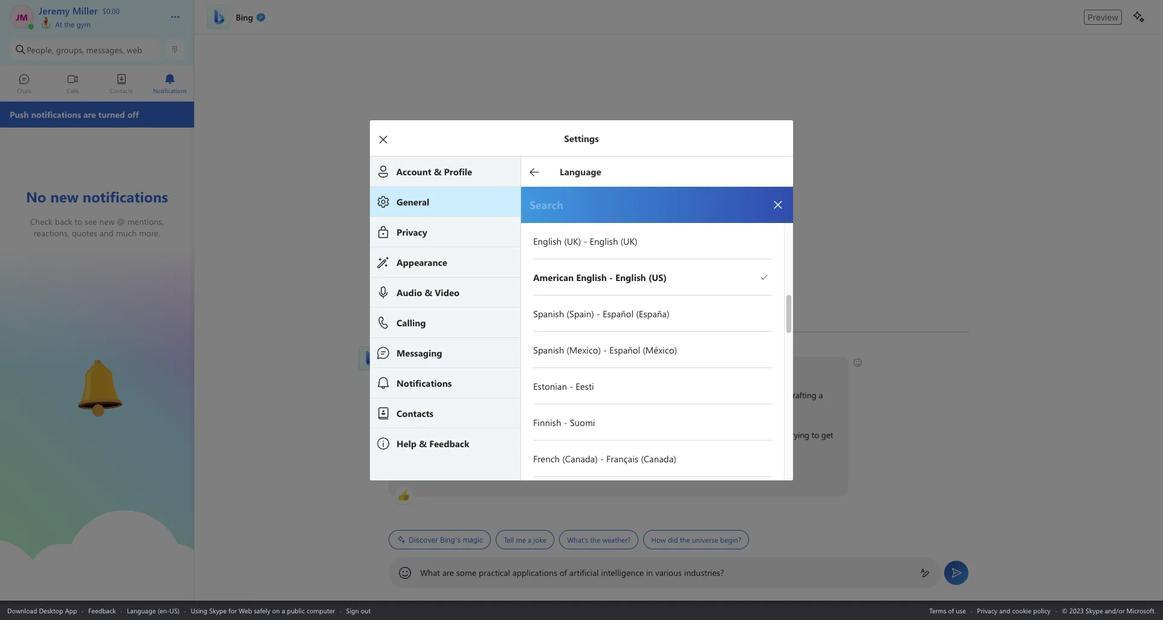 Task type: describe. For each thing, give the bounding box(es) containing it.
at
[[736, 430, 743, 441]]

or
[[778, 390, 786, 401]]

what's
[[567, 535, 589, 545]]

1 horizontal spatial you
[[513, 363, 527, 374]]

feedback,
[[641, 469, 676, 481]]

what's the weather?
[[567, 535, 631, 545]]

feedback
[[88, 606, 116, 616]]

.
[[538, 469, 539, 481]]

bing's
[[440, 536, 461, 545]]

a inside "ask me any type of question, like finding vegan restaurants in cambridge, itinerary for your trip to europe or drafting a story for curious kids. in groups, remember to mention me with @bing. i'm an ai preview, so i'm still learning. sometimes i might say something weird. don't get mad at me, i'm just trying to get better! if you want to start over, type"
[[819, 390, 823, 401]]

download desktop app link
[[7, 606, 77, 616]]

discover
[[409, 536, 438, 545]]

me inside button
[[516, 535, 526, 545]]

@bing.
[[627, 403, 653, 414]]

0 horizontal spatial for
[[229, 606, 237, 616]]

skype
[[209, 606, 227, 616]]

bell
[[61, 355, 76, 367]]

trip
[[726, 390, 739, 401]]

out
[[361, 606, 371, 616]]

practical
[[479, 567, 510, 579]]

discover bing's magic
[[409, 536, 484, 545]]

Type a message text field
[[420, 567, 911, 579]]

2 vertical spatial of
[[949, 606, 955, 616]]

finding
[[517, 390, 542, 401]]

mention
[[563, 403, 593, 414]]

start
[[448, 469, 464, 481]]

using
[[191, 606, 208, 616]]

can
[[476, 363, 489, 374]]

vegan
[[544, 390, 566, 401]]

say
[[603, 430, 615, 441]]

itinerary
[[663, 390, 693, 401]]

don't
[[681, 430, 701, 441]]

an
[[409, 430, 418, 441]]

i inside "ask me any type of question, like finding vegan restaurants in cambridge, itinerary for your trip to europe or drafting a story for curious kids. in groups, remember to mention me with @bing. i'm an ai preview, so i'm still learning. sometimes i might say something weird. don't get mad at me, i'm just trying to get better! if you want to start over, type"
[[575, 430, 577, 441]]

to left start
[[438, 469, 445, 481]]

something
[[617, 430, 656, 441]]

at the gym
[[53, 19, 91, 29]]

9:24
[[407, 346, 420, 356]]

the for at
[[64, 19, 75, 29]]

sign
[[346, 606, 359, 616]]

sign out link
[[346, 606, 371, 616]]

me left 'any'
[[411, 390, 422, 401]]

us)
[[170, 606, 180, 616]]

1 i'm from the left
[[396, 430, 407, 441]]

0 vertical spatial type
[[439, 390, 455, 401]]

language (en-us) link
[[127, 606, 180, 616]]

so
[[461, 430, 470, 441]]

(openhands)
[[758, 469, 804, 480]]

what
[[420, 567, 440, 579]]

ai
[[420, 430, 427, 441]]

1 horizontal spatial of
[[560, 567, 567, 579]]

concern.
[[724, 469, 755, 481]]

help
[[495, 363, 511, 374]]

terms of use
[[930, 606, 967, 616]]

me left with
[[595, 403, 607, 414]]

bing, 9:24 am
[[389, 346, 433, 356]]

to right trying
[[812, 430, 820, 441]]

just inside "ask me any type of question, like finding vegan restaurants in cambridge, itinerary for your trip to europe or drafting a story for curious kids. in groups, remember to mention me with @bing. i'm an ai preview, so i'm still learning. sometimes i might say something weird. don't get mad at me, i'm just trying to get better! if you want to start over, type"
[[774, 430, 786, 441]]

policy
[[1034, 606, 1051, 616]]

people, groups, messages, web
[[27, 44, 142, 55]]

learning.
[[499, 430, 530, 441]]

messages,
[[86, 44, 124, 55]]

a right report
[[718, 469, 722, 481]]

in inside "ask me any type of question, like finding vegan restaurants in cambridge, itinerary for your trip to europe or drafting a story for curious kids. in groups, remember to mention me with @bing. i'm an ai preview, so i'm still learning. sometimes i might say something weird. don't get mad at me, i'm just trying to get better! if you want to start over, type"
[[611, 390, 617, 401]]

weird.
[[658, 430, 679, 441]]

how did the universe begin?
[[652, 535, 742, 545]]

give
[[610, 469, 625, 481]]

terms of use link
[[930, 606, 967, 616]]

desktop
[[39, 606, 63, 616]]

0 horizontal spatial how
[[457, 363, 474, 374]]

sometimes
[[533, 430, 573, 441]]

tell
[[504, 535, 514, 545]]

industries?
[[685, 567, 725, 579]]

download desktop app
[[7, 606, 77, 616]]

0 horizontal spatial just
[[678, 469, 691, 481]]

people,
[[27, 44, 54, 55]]

1 vertical spatial in
[[647, 567, 653, 579]]

question,
[[467, 390, 500, 401]]

2 want from the left
[[581, 469, 598, 481]]

1 get from the left
[[703, 430, 715, 441]]

your
[[708, 390, 724, 401]]

computer
[[307, 606, 335, 616]]

you inside "ask me any type of question, like finding vegan restaurants in cambridge, itinerary for your trip to europe or drafting a story for curious kids. in groups, remember to mention me with @bing. i'm an ai preview, so i'm still learning. sometimes i might say something weird. don't get mad at me, i'm just trying to get better! if you want to start over, type"
[[402, 469, 416, 481]]

to right the trip
[[741, 390, 748, 401]]

2 get from the left
[[822, 430, 834, 441]]

want inside "ask me any type of question, like finding vegan restaurants in cambridge, itinerary for your trip to europe or drafting a story for curious kids. in groups, remember to mention me with @bing. i'm an ai preview, so i'm still learning. sometimes i might say something weird. don't get mad at me, i'm just trying to get better! if you want to start over, type"
[[418, 469, 436, 481]]

to left give
[[601, 469, 608, 481]]

story
[[396, 403, 414, 414]]

cambridge,
[[619, 390, 661, 401]]

weather?
[[603, 535, 631, 545]]

me,
[[745, 430, 758, 441]]

remember
[[513, 403, 551, 414]]

did
[[668, 535, 678, 545]]

app
[[65, 606, 77, 616]]

a right on
[[282, 606, 285, 616]]

gym
[[77, 19, 91, 29]]

cookie
[[1013, 606, 1032, 616]]

0 vertical spatial for
[[695, 390, 706, 401]]

trying
[[789, 430, 810, 441]]

various
[[656, 567, 682, 579]]



Task type: locate. For each thing, give the bounding box(es) containing it.
(smileeyes)
[[556, 362, 596, 374]]

want
[[418, 469, 436, 481], [581, 469, 598, 481]]

2 horizontal spatial i'm
[[760, 430, 771, 441]]

sign out
[[346, 606, 371, 616]]

1 horizontal spatial i'm
[[472, 430, 483, 441]]

0 horizontal spatial the
[[64, 19, 75, 29]]

any
[[424, 390, 437, 401]]

how
[[457, 363, 474, 374], [652, 535, 666, 545]]

curious
[[428, 403, 455, 414]]

restaurants
[[568, 390, 608, 401]]

of inside "ask me any type of question, like finding vegan restaurants in cambridge, itinerary for your trip to europe or drafting a story for curious kids. in groups, remember to mention me with @bing. i'm an ai preview, so i'm still learning. sometimes i might say something weird. don't get mad at me, i'm just trying to get better! if you want to start over, type"
[[458, 390, 465, 401]]

at the gym button
[[39, 17, 158, 29]]

0 horizontal spatial i
[[491, 363, 493, 374]]

1 horizontal spatial in
[[647, 567, 653, 579]]

for left web
[[229, 606, 237, 616]]

in
[[611, 390, 617, 401], [647, 567, 653, 579]]

bing
[[436, 363, 453, 374]]

(en-
[[158, 606, 170, 616]]

begin?
[[721, 535, 742, 545]]

1 vertical spatial type
[[485, 469, 501, 481]]

ask me any type of question, like finding vegan restaurants in cambridge, itinerary for your trip to europe or drafting a story for curious kids. in groups, remember to mention me with @bing. i'm an ai preview, so i'm still learning. sometimes i might say something weird. don't get mad at me, i'm just trying to get better! if you want to start over, type
[[396, 390, 836, 481]]

groups, inside "ask me any type of question, like finding vegan restaurants in cambridge, itinerary for your trip to europe or drafting a story for curious kids. in groups, remember to mention me with @bing. i'm an ai preview, so i'm still learning. sometimes i might say something weird. don't get mad at me, i'm just trying to get better! if you want to start over, type"
[[484, 403, 511, 414]]

0 vertical spatial just
[[774, 430, 786, 441]]

using skype for web safely on a public computer
[[191, 606, 335, 616]]

the for what's
[[591, 535, 601, 545]]

the inside button
[[64, 19, 75, 29]]

Search text field
[[529, 197, 762, 213]]

magic
[[463, 536, 484, 545]]

how right !
[[457, 363, 474, 374]]

in up with
[[611, 390, 617, 401]]

2 horizontal spatial of
[[949, 606, 955, 616]]

with
[[609, 403, 625, 414]]

0 vertical spatial groups,
[[56, 44, 84, 55]]

me right the tell
[[516, 535, 526, 545]]

i'm right so
[[472, 430, 483, 441]]

over,
[[466, 469, 483, 481]]

the right at
[[64, 19, 75, 29]]

the
[[64, 19, 75, 29], [591, 535, 601, 545], [680, 535, 691, 545]]

you right help at the left of the page
[[513, 363, 527, 374]]

privacy and cookie policy link
[[978, 606, 1051, 616]]

1 horizontal spatial for
[[416, 403, 426, 414]]

1 horizontal spatial the
[[591, 535, 601, 545]]

artificial
[[570, 567, 599, 579]]

me right give
[[628, 469, 639, 481]]

applications
[[513, 567, 558, 579]]

just left report
[[678, 469, 691, 481]]

joke
[[534, 535, 547, 545]]

at
[[55, 19, 62, 29]]

report
[[693, 469, 716, 481]]

1 vertical spatial how
[[652, 535, 666, 545]]

newtopic
[[503, 469, 538, 481]]

1 horizontal spatial want
[[581, 469, 598, 481]]

people, groups, messages, web button
[[10, 39, 160, 60]]

how inside button
[[652, 535, 666, 545]]

intelligence
[[601, 567, 644, 579]]

tell me a joke
[[504, 535, 547, 545]]

terms
[[930, 606, 947, 616]]

a left joke
[[528, 535, 532, 545]]

privacy
[[978, 606, 998, 616]]

3 i'm from the left
[[760, 430, 771, 441]]

1 horizontal spatial get
[[822, 430, 834, 441]]

of left the artificial
[[560, 567, 567, 579]]

0 vertical spatial i
[[491, 363, 493, 374]]

and
[[541, 469, 556, 481]]

0 horizontal spatial get
[[703, 430, 715, 441]]

bing,
[[389, 346, 405, 356]]

type up curious
[[439, 390, 455, 401]]

the right what's
[[591, 535, 601, 545]]

this
[[413, 363, 426, 374]]

1 horizontal spatial just
[[774, 430, 786, 441]]

to down vegan
[[553, 403, 561, 414]]

get
[[703, 430, 715, 441], [822, 430, 834, 441]]

0 horizontal spatial want
[[418, 469, 436, 481]]

like
[[502, 390, 514, 401]]

i'm left an
[[396, 430, 407, 441]]

in
[[475, 403, 482, 414]]

you right the if at the bottom left of the page
[[402, 469, 416, 481]]

europe
[[751, 390, 776, 401]]

0 horizontal spatial i'm
[[396, 430, 407, 441]]

hey,
[[396, 363, 411, 374]]

for
[[695, 390, 706, 401], [416, 403, 426, 414], [229, 606, 237, 616]]

groups,
[[56, 44, 84, 55], [484, 403, 511, 414]]

the right "did"
[[680, 535, 691, 545]]

1 vertical spatial of
[[560, 567, 567, 579]]

just left trying
[[774, 430, 786, 441]]

if
[[396, 469, 400, 481]]

2 horizontal spatial you
[[565, 469, 579, 481]]

better!
[[396, 443, 420, 454]]

i'm right me,
[[760, 430, 771, 441]]

you right if
[[565, 469, 579, 481]]

1 want from the left
[[418, 469, 436, 481]]

i left might
[[575, 430, 577, 441]]

type right over,
[[485, 469, 501, 481]]

how left "did"
[[652, 535, 666, 545]]

get right trying
[[822, 430, 834, 441]]

i right the 'can'
[[491, 363, 493, 374]]

are
[[443, 567, 454, 579]]

ask
[[396, 390, 409, 401]]

1 horizontal spatial i
[[575, 430, 577, 441]]

a
[[819, 390, 823, 401], [718, 469, 722, 481], [528, 535, 532, 545], [282, 606, 285, 616]]

on
[[272, 606, 280, 616]]

download
[[7, 606, 37, 616]]

me
[[411, 390, 422, 401], [595, 403, 607, 414], [628, 469, 639, 481], [516, 535, 526, 545]]

!
[[453, 363, 455, 374]]

to
[[741, 390, 748, 401], [553, 403, 561, 414], [812, 430, 820, 441], [438, 469, 445, 481], [601, 469, 608, 481]]

want left start
[[418, 469, 436, 481]]

get left mad at the right bottom of the page
[[703, 430, 715, 441]]

2 vertical spatial for
[[229, 606, 237, 616]]

of left use
[[949, 606, 955, 616]]

the inside button
[[680, 535, 691, 545]]

1 vertical spatial just
[[678, 469, 691, 481]]

kids.
[[457, 403, 473, 414]]

for left the your
[[695, 390, 706, 401]]

tell me a joke button
[[496, 531, 555, 550]]

0 vertical spatial of
[[458, 390, 465, 401]]

1 vertical spatial i
[[575, 430, 577, 441]]

1 horizontal spatial how
[[652, 535, 666, 545]]

1 vertical spatial groups,
[[484, 403, 511, 414]]

1 horizontal spatial type
[[485, 469, 501, 481]]

using skype for web safely on a public computer link
[[191, 606, 335, 616]]

am
[[422, 346, 433, 356]]

0 horizontal spatial of
[[458, 390, 465, 401]]

want left give
[[581, 469, 598, 481]]

some
[[457, 567, 477, 579]]

universe
[[692, 535, 719, 545]]

the inside button
[[591, 535, 601, 545]]

type
[[439, 390, 455, 401], [485, 469, 501, 481]]

2 i'm from the left
[[472, 430, 483, 441]]

tab list
[[0, 68, 194, 102]]

a right the drafting
[[819, 390, 823, 401]]

0 horizontal spatial you
[[402, 469, 416, 481]]

use
[[957, 606, 967, 616]]

of up "kids."
[[458, 390, 465, 401]]

0 horizontal spatial type
[[439, 390, 455, 401]]

0 vertical spatial how
[[457, 363, 474, 374]]

groups, down at the gym at the left of page
[[56, 44, 84, 55]]

language dialog
[[370, 120, 794, 514]]

a inside tell me a joke button
[[528, 535, 532, 545]]

might
[[579, 430, 601, 441]]

1 horizontal spatial groups,
[[484, 403, 511, 414]]

drafting
[[788, 390, 817, 401]]

if
[[559, 469, 563, 481]]

groups, down the like
[[484, 403, 511, 414]]

for right story at left bottom
[[416, 403, 426, 414]]

how did the universe begin? button
[[644, 531, 750, 550]]

1 vertical spatial for
[[416, 403, 426, 414]]

language
[[127, 606, 156, 616]]

today?
[[529, 363, 553, 374]]

what are some practical applications of artificial intelligence in various industries?
[[420, 567, 725, 579]]

still
[[485, 430, 497, 441]]

2 horizontal spatial the
[[680, 535, 691, 545]]

what's the weather? button
[[560, 531, 639, 550]]

i
[[491, 363, 493, 374], [575, 430, 577, 441]]

in left various
[[647, 567, 653, 579]]

and
[[1000, 606, 1011, 616]]

feedback link
[[88, 606, 116, 616]]

0 horizontal spatial groups,
[[56, 44, 84, 55]]

0 vertical spatial in
[[611, 390, 617, 401]]

0 horizontal spatial in
[[611, 390, 617, 401]]

of
[[458, 390, 465, 401], [560, 567, 567, 579], [949, 606, 955, 616]]

2 horizontal spatial for
[[695, 390, 706, 401]]

web
[[239, 606, 252, 616]]

groups, inside button
[[56, 44, 84, 55]]



Task type: vqa. For each thing, say whether or not it's contained in the screenshot.
the 9:30 AM
no



